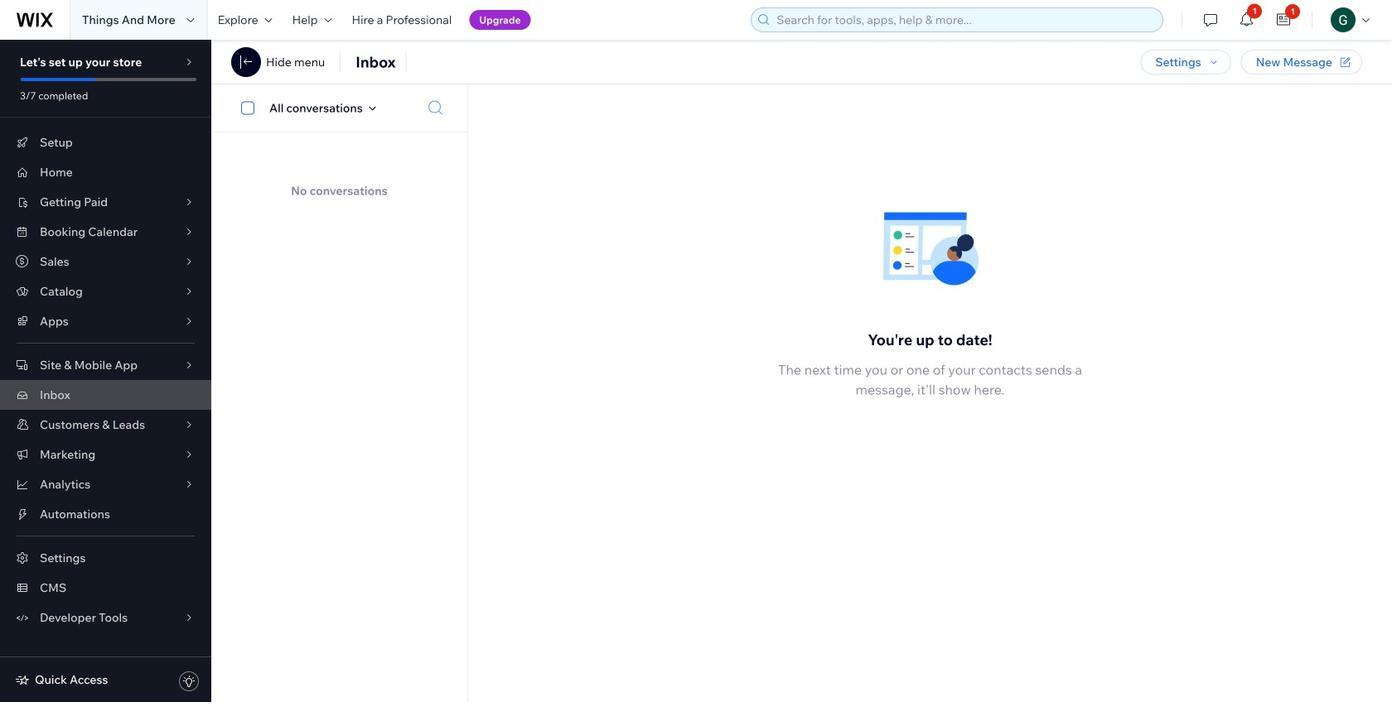 Task type: describe. For each thing, give the bounding box(es) containing it.
Search for tools, apps, help & more... field
[[772, 8, 1158, 31]]



Task type: locate. For each thing, give the bounding box(es) containing it.
sidebar element
[[0, 40, 211, 703]]

None checkbox
[[232, 98, 269, 118]]



